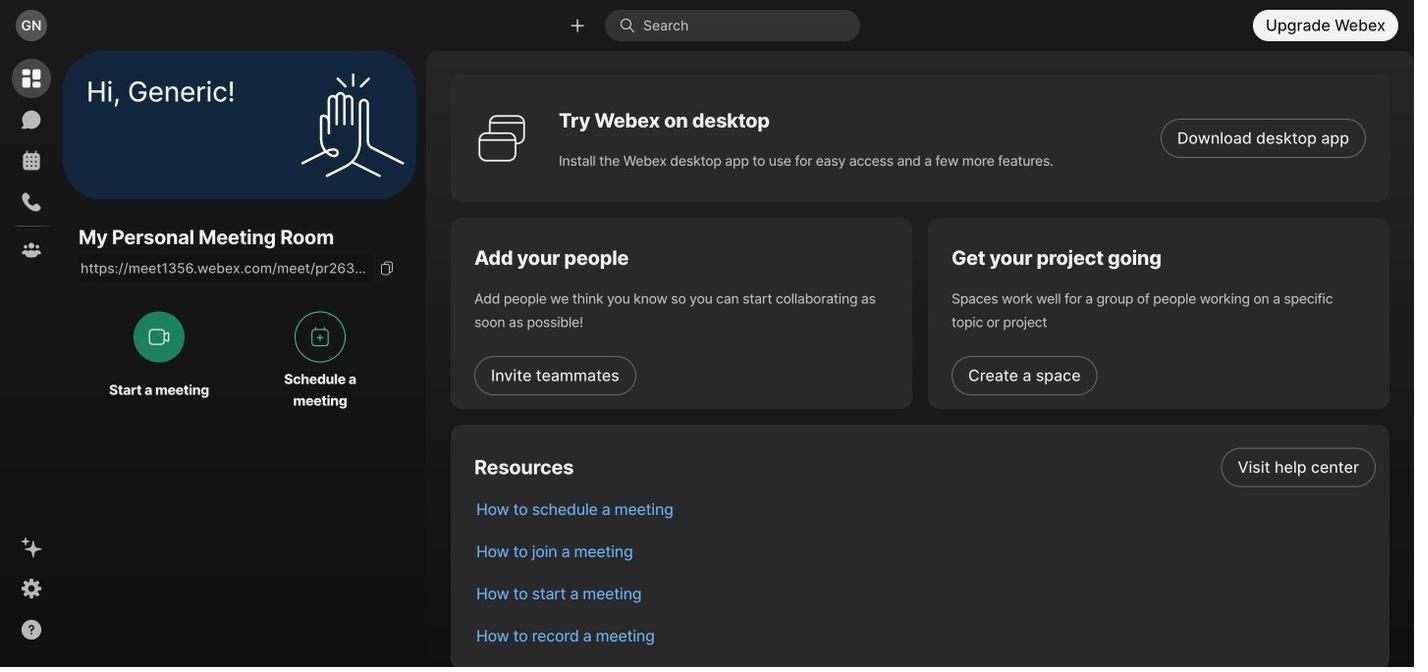 Task type: describe. For each thing, give the bounding box(es) containing it.
2 list item from the top
[[461, 489, 1390, 531]]

two hands high fiving image
[[294, 66, 412, 184]]

3 list item from the top
[[461, 531, 1390, 574]]

webex tab list
[[12, 59, 51, 270]]



Task type: vqa. For each thing, say whether or not it's contained in the screenshot.
list item
yes



Task type: locate. For each thing, give the bounding box(es) containing it.
5 list item from the top
[[461, 616, 1390, 658]]

None text field
[[79, 255, 373, 282]]

4 list item from the top
[[461, 574, 1390, 616]]

list item
[[461, 447, 1390, 489], [461, 489, 1390, 531], [461, 531, 1390, 574], [461, 574, 1390, 616], [461, 616, 1390, 658]]

1 list item from the top
[[461, 447, 1390, 489]]

navigation
[[0, 51, 63, 668]]



